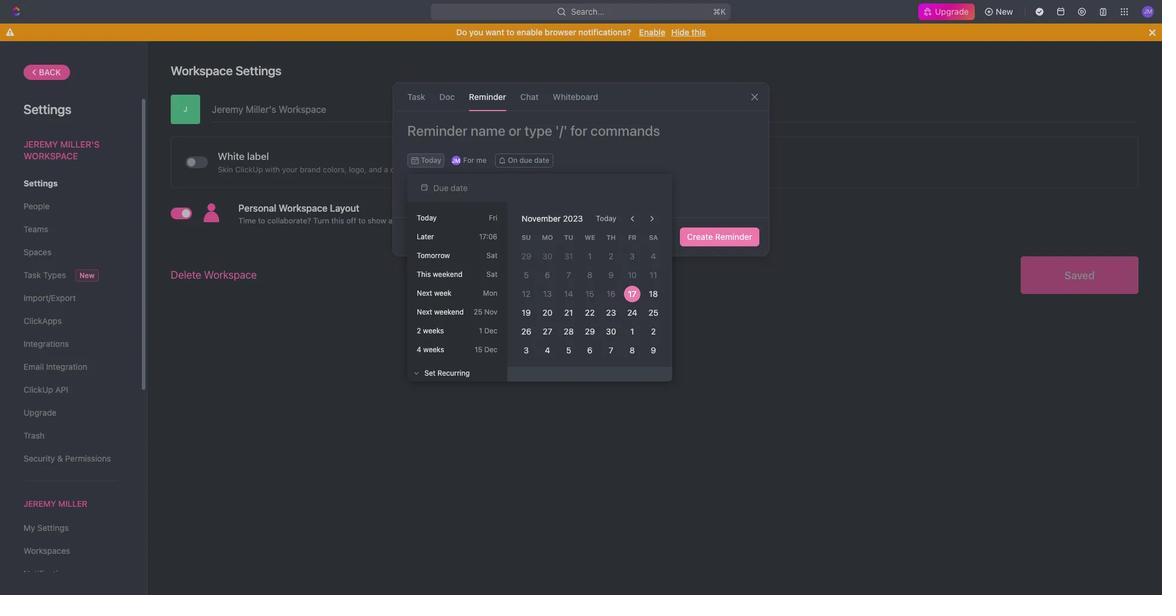 Task type: describe. For each thing, give the bounding box(es) containing it.
11
[[650, 270, 657, 280]]

sat for this weekend
[[487, 270, 498, 279]]

colors,
[[323, 165, 347, 174]]

0 vertical spatial 29
[[521, 251, 531, 261]]

create
[[687, 232, 713, 242]]

set
[[425, 369, 436, 378]]

types
[[43, 270, 66, 280]]

Team Na﻿me text field
[[212, 95, 1139, 122]]

25 for 25
[[649, 308, 659, 318]]

&
[[57, 454, 63, 464]]

teams
[[24, 224, 48, 234]]

task for task
[[408, 92, 425, 102]]

weeks for 2 weeks
[[423, 327, 444, 336]]

dialog containing task
[[393, 82, 770, 257]]

31
[[564, 251, 573, 261]]

workspace settings
[[171, 64, 282, 78]]

miller
[[58, 499, 87, 509]]

settings link
[[24, 174, 117, 194]]

email
[[24, 362, 44, 372]]

we
[[585, 234, 595, 241]]

2 horizontal spatial 4
[[651, 251, 656, 261]]

19
[[522, 308, 531, 318]]

10
[[628, 270, 637, 280]]

1 dec
[[479, 327, 498, 336]]

17:06
[[479, 233, 498, 241]]

⌘k
[[714, 6, 726, 16]]

integration
[[46, 362, 87, 372]]

import/export link
[[24, 289, 117, 309]]

do
[[456, 27, 467, 37]]

my
[[24, 524, 35, 534]]

upgrade inside 'settings' element
[[24, 408, 57, 418]]

today inside today dropdown button
[[421, 156, 441, 165]]

team
[[477, 216, 495, 226]]

workspace inside button
[[204, 269, 257, 281]]

Due date text field
[[433, 183, 531, 193]]

4 weeks
[[417, 346, 444, 355]]

recurring
[[438, 369, 470, 378]]

this weekend
[[417, 270, 463, 279]]

your
[[282, 165, 298, 174]]

api
[[55, 385, 68, 395]]

weekend for this weekend
[[433, 270, 463, 279]]

15 dec
[[475, 346, 498, 355]]

delete workspace button
[[171, 263, 257, 289]]

next weekend
[[417, 308, 464, 317]]

1 horizontal spatial 30
[[606, 327, 616, 337]]

0 vertical spatial 3
[[630, 251, 635, 261]]

a
[[384, 165, 388, 174]]

1 vertical spatial 6
[[587, 346, 593, 356]]

people
[[24, 201, 50, 211]]

15 for 15
[[586, 289, 594, 299]]

clickup inside white label skin clickup with your brand colors, logo, and a custom url.
[[235, 165, 263, 174]]

1 vertical spatial 5
[[566, 346, 571, 356]]

jeremy for jeremy miller's workspace
[[24, 139, 58, 150]]

workspace inside the personal workspace layout time to collaborate? turn this off to show all features designed for team productivity.
[[279, 203, 328, 214]]

enable
[[517, 27, 543, 37]]

chat
[[520, 92, 539, 102]]

workspaces link
[[24, 542, 117, 562]]

november
[[522, 214, 561, 224]]

notifications link
[[24, 565, 117, 585]]

layout
[[330, 203, 360, 214]]

0 vertical spatial 30
[[543, 251, 553, 261]]

workspace inside "jeremy miller's workspace"
[[24, 150, 78, 161]]

logo,
[[349, 165, 367, 174]]

for
[[465, 216, 475, 226]]

collaborate?
[[267, 216, 311, 226]]

clickapps
[[24, 316, 62, 326]]

brand
[[300, 165, 321, 174]]

0 horizontal spatial 6
[[545, 270, 550, 280]]

1 horizontal spatial to
[[359, 216, 366, 226]]

1 horizontal spatial 1
[[588, 251, 592, 261]]

designed
[[430, 216, 463, 226]]

0 horizontal spatial to
[[258, 216, 265, 226]]

1 vertical spatial 29
[[585, 327, 595, 337]]

search...
[[572, 6, 605, 16]]

nov
[[484, 308, 498, 317]]

2 horizontal spatial 2
[[651, 327, 656, 337]]

time
[[238, 216, 256, 226]]

permissions
[[65, 454, 111, 464]]

doc button
[[440, 83, 455, 111]]

back
[[39, 67, 61, 77]]

sat for tomorrow
[[487, 251, 498, 260]]

clickup api link
[[24, 380, 117, 400]]

skin
[[218, 165, 233, 174]]

enable
[[639, 27, 666, 37]]

weeks for 4 weeks
[[423, 346, 444, 355]]

task button
[[408, 83, 425, 111]]

tu
[[564, 234, 573, 241]]

new inside button
[[996, 6, 1013, 16]]

dec for 15 dec
[[484, 346, 498, 355]]

j
[[184, 105, 187, 114]]

25 for 25 nov
[[474, 308, 483, 317]]

27
[[543, 327, 552, 337]]

20
[[543, 308, 553, 318]]

reminder inside button
[[715, 232, 753, 242]]

email integration link
[[24, 357, 117, 377]]

weekend for next weekend
[[434, 308, 464, 317]]

next for next week
[[417, 289, 432, 298]]

task types
[[24, 270, 66, 280]]

0 horizontal spatial reminder
[[469, 92, 506, 102]]

back link
[[24, 65, 70, 80]]

this
[[417, 270, 431, 279]]

productivity.
[[497, 216, 541, 226]]

security & permissions
[[24, 454, 111, 464]]

workspace up j
[[171, 64, 233, 78]]

15 for 15 dec
[[475, 346, 482, 355]]

0 horizontal spatial 4
[[417, 346, 421, 355]]

hide
[[671, 27, 690, 37]]

set recurring
[[425, 369, 470, 378]]

with
[[265, 165, 280, 174]]

spaces link
[[24, 243, 117, 263]]

custom
[[390, 165, 417, 174]]

miller's
[[60, 139, 100, 150]]



Task type: locate. For each thing, give the bounding box(es) containing it.
upgrade link left new button
[[919, 4, 975, 20]]

1 vertical spatial 3
[[524, 346, 529, 356]]

2 jeremy from the top
[[24, 499, 56, 509]]

1 vertical spatial 15
[[475, 346, 482, 355]]

upgrade down clickup api at left
[[24, 408, 57, 418]]

create reminder
[[687, 232, 753, 242]]

13
[[543, 289, 552, 299]]

29
[[521, 251, 531, 261], [585, 327, 595, 337]]

this left off
[[331, 216, 344, 226]]

1 vertical spatial clickup
[[24, 385, 53, 395]]

th
[[607, 234, 616, 241]]

4 down 2 weeks
[[417, 346, 421, 355]]

saved
[[1065, 269, 1095, 282]]

1 vertical spatial sat
[[487, 270, 498, 279]]

0 horizontal spatial upgrade link
[[24, 403, 117, 423]]

0 horizontal spatial new
[[79, 271, 95, 280]]

2 next from the top
[[417, 308, 432, 317]]

task inside dialog
[[408, 92, 425, 102]]

next week
[[417, 289, 452, 298]]

saved button
[[1021, 257, 1139, 294]]

1 vertical spatial upgrade
[[24, 408, 57, 418]]

4
[[651, 251, 656, 261], [417, 346, 421, 355], [545, 346, 550, 356]]

1 horizontal spatial 6
[[587, 346, 593, 356]]

integrations
[[24, 339, 69, 349]]

1 vertical spatial jeremy
[[24, 499, 56, 509]]

1 vertical spatial weekend
[[434, 308, 464, 317]]

15
[[586, 289, 594, 299], [475, 346, 482, 355]]

6 up the 13
[[545, 270, 550, 280]]

1 vertical spatial dec
[[484, 346, 498, 355]]

22
[[585, 308, 595, 318]]

sat
[[487, 251, 498, 260], [487, 270, 498, 279]]

to right want
[[507, 27, 515, 37]]

14
[[564, 289, 573, 299]]

task for task types
[[24, 270, 41, 280]]

workspaces
[[24, 547, 70, 557]]

1 vertical spatial upgrade link
[[24, 403, 117, 423]]

url.
[[419, 165, 436, 174]]

1 vertical spatial task
[[24, 270, 41, 280]]

clickup inside 'settings' element
[[24, 385, 53, 395]]

notifications?
[[579, 27, 631, 37]]

import/export
[[24, 293, 76, 303]]

0 vertical spatial this
[[692, 27, 706, 37]]

tomorrow
[[417, 251, 450, 260]]

upgrade link
[[919, 4, 975, 20], [24, 403, 117, 423]]

0 horizontal spatial 9
[[609, 270, 614, 280]]

settings element
[[0, 41, 147, 596]]

weeks up 4 weeks
[[423, 327, 444, 336]]

1 vertical spatial weeks
[[423, 346, 444, 355]]

next
[[417, 289, 432, 298], [417, 308, 432, 317]]

0 vertical spatial task
[[408, 92, 425, 102]]

mon
[[483, 289, 498, 298]]

2 sat from the top
[[487, 270, 498, 279]]

next left week
[[417, 289, 432, 298]]

to right off
[[359, 216, 366, 226]]

0 vertical spatial 5
[[524, 270, 529, 280]]

1 horizontal spatial 7
[[609, 346, 614, 356]]

1 vertical spatial new
[[79, 271, 95, 280]]

2 horizontal spatial to
[[507, 27, 515, 37]]

9 up 16 at the right of the page
[[609, 270, 614, 280]]

dec down nov on the bottom left
[[484, 327, 498, 336]]

workspace up collaborate?
[[279, 203, 328, 214]]

label
[[247, 150, 269, 162]]

1 down 25 nov
[[479, 327, 483, 336]]

8 down 24
[[630, 346, 635, 356]]

25 left nov on the bottom left
[[474, 308, 483, 317]]

1 dec from the top
[[484, 327, 498, 336]]

28
[[564, 327, 574, 337]]

personal workspace layout time to collaborate? turn this off to show all features designed for team productivity.
[[238, 203, 541, 226]]

9 down 18
[[651, 346, 656, 356]]

white label skin clickup with your brand colors, logo, and a custom url.
[[218, 150, 436, 174]]

0 vertical spatial weeks
[[423, 327, 444, 336]]

today up the later
[[417, 214, 437, 223]]

want
[[486, 27, 505, 37]]

reminder
[[469, 92, 506, 102], [715, 232, 753, 242]]

0 vertical spatial 9
[[609, 270, 614, 280]]

4 down '27' on the bottom of page
[[545, 346, 550, 356]]

30
[[543, 251, 553, 261], [606, 327, 616, 337]]

1 horizontal spatial 2
[[609, 251, 614, 261]]

24
[[627, 308, 637, 318]]

clickup left api
[[24, 385, 53, 395]]

0 horizontal spatial 1
[[479, 327, 483, 336]]

task left types
[[24, 270, 41, 280]]

doc
[[440, 92, 455, 102]]

1 horizontal spatial task
[[408, 92, 425, 102]]

2 horizontal spatial 1
[[631, 327, 634, 337]]

notifications
[[24, 570, 72, 580]]

0 vertical spatial weekend
[[433, 270, 463, 279]]

5 down 28
[[566, 346, 571, 356]]

1 horizontal spatial 4
[[545, 346, 550, 356]]

5 up the "12"
[[524, 270, 529, 280]]

dec down '1 dec'
[[484, 346, 498, 355]]

email integration
[[24, 362, 87, 372]]

1 sat from the top
[[487, 251, 498, 260]]

2 dec from the top
[[484, 346, 498, 355]]

0 horizontal spatial 2
[[417, 327, 421, 336]]

1 horizontal spatial clickup
[[235, 165, 263, 174]]

3 up 10
[[630, 251, 635, 261]]

0 vertical spatial clickup
[[235, 165, 263, 174]]

sat down 17:06
[[487, 251, 498, 260]]

do you want to enable browser notifications? enable hide this
[[456, 27, 706, 37]]

you
[[469, 27, 484, 37]]

0 vertical spatial 6
[[545, 270, 550, 280]]

1
[[588, 251, 592, 261], [479, 327, 483, 336], [631, 327, 634, 337]]

people link
[[24, 197, 117, 217]]

0 horizontal spatial clickup
[[24, 385, 53, 395]]

1 25 from the left
[[474, 308, 483, 317]]

1 vertical spatial 8
[[630, 346, 635, 356]]

0 vertical spatial upgrade
[[935, 6, 969, 16]]

reminder button
[[469, 83, 506, 111]]

today right custom
[[421, 156, 441, 165]]

9
[[609, 270, 614, 280], [651, 346, 656, 356]]

1 horizontal spatial upgrade link
[[919, 4, 975, 20]]

this right hide
[[692, 27, 706, 37]]

Reminder na﻿me or type '/' for commands text field
[[393, 125, 769, 154]]

1 horizontal spatial reminder
[[715, 232, 753, 242]]

weeks down 2 weeks
[[423, 346, 444, 355]]

workspace right the 'delete'
[[204, 269, 257, 281]]

0 vertical spatial sat
[[487, 251, 498, 260]]

7 down 31
[[567, 270, 571, 280]]

0 vertical spatial jeremy
[[24, 139, 58, 150]]

upgrade link down the clickup api link
[[24, 403, 117, 423]]

0 horizontal spatial 8
[[587, 270, 593, 280]]

personal
[[238, 203, 276, 214]]

dialog
[[393, 82, 770, 257]]

0 horizontal spatial task
[[24, 270, 41, 280]]

1 next from the top
[[417, 289, 432, 298]]

sat up mon
[[487, 270, 498, 279]]

1 horizontal spatial 25
[[649, 308, 659, 318]]

21
[[565, 308, 573, 318]]

jeremy left miller's
[[24, 139, 58, 150]]

dec for 1 dec
[[484, 327, 498, 336]]

30 down mo
[[543, 251, 553, 261]]

0 vertical spatial next
[[417, 289, 432, 298]]

30 down 23
[[606, 327, 616, 337]]

new inside 'settings' element
[[79, 271, 95, 280]]

1 horizontal spatial this
[[692, 27, 706, 37]]

0 horizontal spatial this
[[331, 216, 344, 226]]

jeremy for jeremy miller
[[24, 499, 56, 509]]

all
[[389, 216, 397, 226]]

this inside the personal workspace layout time to collaborate? turn this off to show all features designed for team productivity.
[[331, 216, 344, 226]]

0 vertical spatial new
[[996, 6, 1013, 16]]

jeremy miller's workspace
[[24, 139, 100, 161]]

weekend
[[433, 270, 463, 279], [434, 308, 464, 317]]

0 horizontal spatial 25
[[474, 308, 483, 317]]

8 up 22
[[587, 270, 593, 280]]

2 down th
[[609, 251, 614, 261]]

delete workspace
[[171, 269, 257, 281]]

my settings
[[24, 524, 69, 534]]

1 horizontal spatial 8
[[630, 346, 635, 356]]

1 vertical spatial 9
[[651, 346, 656, 356]]

1 jeremy from the top
[[24, 139, 58, 150]]

today up th
[[596, 214, 617, 223]]

jeremy up my settings
[[24, 499, 56, 509]]

task inside 'settings' element
[[24, 270, 41, 280]]

0 horizontal spatial 5
[[524, 270, 529, 280]]

0 vertical spatial 15
[[586, 289, 594, 299]]

dec
[[484, 327, 498, 336], [484, 346, 498, 355]]

security & permissions link
[[24, 449, 117, 469]]

1 vertical spatial 7
[[609, 346, 614, 356]]

15 down '1 dec'
[[475, 346, 482, 355]]

0 horizontal spatial 3
[[524, 346, 529, 356]]

3 down 26
[[524, 346, 529, 356]]

upgrade link inside 'settings' element
[[24, 403, 117, 423]]

0 vertical spatial dec
[[484, 327, 498, 336]]

0 vertical spatial 7
[[567, 270, 571, 280]]

6 down 22
[[587, 346, 593, 356]]

29 down su
[[521, 251, 531, 261]]

1 vertical spatial next
[[417, 308, 432, 317]]

1 horizontal spatial 29
[[585, 327, 595, 337]]

0 horizontal spatial 29
[[521, 251, 531, 261]]

workspace
[[171, 64, 233, 78], [24, 150, 78, 161], [279, 203, 328, 214], [204, 269, 257, 281]]

1 horizontal spatial 3
[[630, 251, 635, 261]]

today button
[[408, 154, 444, 168]]

29 down 22
[[585, 327, 595, 337]]

sa
[[649, 234, 658, 241]]

upgrade left new button
[[935, 6, 969, 16]]

1 down 24
[[631, 327, 634, 337]]

week
[[434, 289, 452, 298]]

0 horizontal spatial 15
[[475, 346, 482, 355]]

reminder right create
[[715, 232, 753, 242]]

2 down 18
[[651, 327, 656, 337]]

1 vertical spatial 30
[[606, 327, 616, 337]]

chat button
[[520, 83, 539, 111]]

new button
[[980, 2, 1021, 21]]

next up 2 weeks
[[417, 308, 432, 317]]

clickapps link
[[24, 312, 117, 332]]

off
[[347, 216, 356, 226]]

today inside today button
[[596, 214, 617, 223]]

clickup down label
[[235, 165, 263, 174]]

1 horizontal spatial upgrade
[[935, 6, 969, 16]]

7 down 23
[[609, 346, 614, 356]]

su
[[522, 234, 531, 241]]

25 nov
[[474, 308, 498, 317]]

2 up 4 weeks
[[417, 327, 421, 336]]

0 horizontal spatial 7
[[567, 270, 571, 280]]

1 vertical spatial this
[[331, 216, 344, 226]]

0 vertical spatial upgrade link
[[919, 4, 975, 20]]

1 horizontal spatial 15
[[586, 289, 594, 299]]

1 horizontal spatial new
[[996, 6, 1013, 16]]

today button
[[589, 210, 624, 228]]

next for next weekend
[[417, 308, 432, 317]]

my settings link
[[24, 519, 117, 539]]

1 horizontal spatial 9
[[651, 346, 656, 356]]

whiteboard button
[[553, 83, 598, 111]]

0 horizontal spatial 30
[[543, 251, 553, 261]]

weekend up week
[[433, 270, 463, 279]]

15 up 22
[[586, 289, 594, 299]]

25 down 18
[[649, 308, 659, 318]]

task left the doc
[[408, 92, 425, 102]]

reminder right the doc
[[469, 92, 506, 102]]

2 25 from the left
[[649, 308, 659, 318]]

browser
[[545, 27, 577, 37]]

weekend down week
[[434, 308, 464, 317]]

2
[[609, 251, 614, 261], [417, 327, 421, 336], [651, 327, 656, 337]]

delete
[[171, 269, 201, 281]]

0 horizontal spatial upgrade
[[24, 408, 57, 418]]

trash link
[[24, 426, 117, 446]]

4 up 11
[[651, 251, 656, 261]]

to
[[507, 27, 515, 37], [258, 216, 265, 226], [359, 216, 366, 226]]

teams link
[[24, 220, 117, 240]]

jeremy inside "jeremy miller's workspace"
[[24, 139, 58, 150]]

to down personal
[[258, 216, 265, 226]]

integrations link
[[24, 334, 117, 355]]

1 vertical spatial reminder
[[715, 232, 753, 242]]

upgrade
[[935, 6, 969, 16], [24, 408, 57, 418]]

0 vertical spatial reminder
[[469, 92, 506, 102]]

1 down we
[[588, 251, 592, 261]]

1 horizontal spatial 5
[[566, 346, 571, 356]]

0 vertical spatial 8
[[587, 270, 593, 280]]

workspace down miller's
[[24, 150, 78, 161]]



Task type: vqa. For each thing, say whether or not it's contained in the screenshot.


